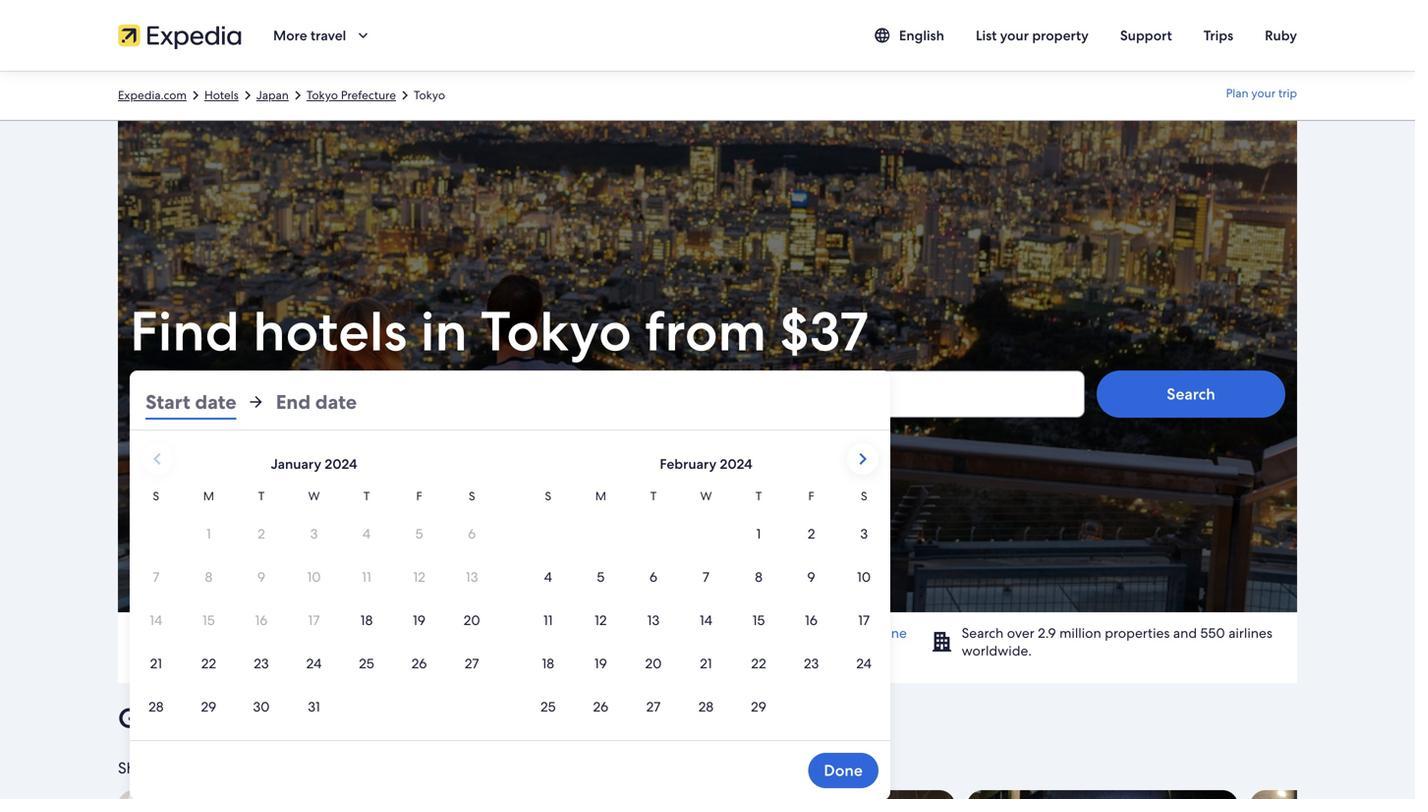 Task type: vqa. For each thing, say whether or not it's contained in the screenshot.
Tokyo Prefecture link
yes



Task type: locate. For each thing, give the bounding box(es) containing it.
directional image
[[239, 86, 256, 104], [289, 86, 306, 104]]

0 horizontal spatial w
[[308, 488, 320, 504]]

1 horizontal spatial tokyo
[[414, 87, 445, 103]]

january
[[271, 455, 321, 473]]

breadcrumbs region
[[0, 71, 1415, 121]]

deals right hotel in the bottom left of the page
[[268, 700, 335, 736]]

0 horizontal spatial f
[[416, 488, 422, 504]]

w for february
[[700, 488, 712, 504]]

2 s from the left
[[469, 488, 475, 504]]

your inside the list your property link
[[1000, 27, 1029, 44]]

3 s from the left
[[545, 488, 551, 504]]

1 over from the left
[[654, 624, 682, 642]]

list your property
[[976, 27, 1089, 44]]

million
[[1060, 624, 1102, 642]]

save 10% or more on over 100,000 hotels worldwide as a
[[521, 624, 880, 642]]

hotels for are
[[200, 624, 238, 642]]

date right 'select'
[[220, 392, 253, 412]]

550
[[1201, 624, 1225, 642]]

1 horizontal spatial over
[[1007, 624, 1035, 642]]

m
[[203, 488, 214, 504], [595, 488, 606, 504]]

over
[[654, 624, 682, 642], [1007, 624, 1035, 642]]

find hotels in tokyo from $37 main content
[[0, 71, 1415, 799]]

your
[[1000, 27, 1029, 44], [1252, 86, 1276, 101]]

showing deals for:
[[118, 758, 250, 778]]

trips
[[1204, 27, 1234, 44]]

travel
[[311, 27, 346, 44]]

m for january 2024
[[203, 488, 214, 504]]

great
[[118, 700, 190, 736]]

hotels up end date button
[[253, 295, 407, 367]]

one key link
[[521, 624, 907, 659]]

refundable.
[[295, 624, 367, 642]]

0 horizontal spatial tokyo
[[306, 87, 338, 103]]

1 horizontal spatial directional image
[[289, 86, 306, 104]]

2 over from the left
[[1007, 624, 1035, 642]]

2 f from the left
[[808, 488, 815, 504]]

1 horizontal spatial m
[[595, 488, 606, 504]]

1 horizontal spatial w
[[700, 488, 712, 504]]

more
[[273, 27, 307, 44]]

1 horizontal spatial directional image
[[396, 86, 414, 104]]

0 vertical spatial deals
[[268, 700, 335, 736]]

are
[[242, 624, 261, 642]]

plan
[[1226, 86, 1249, 101]]

expedia.com
[[118, 87, 187, 103]]

your left trip
[[1252, 86, 1276, 101]]

trailing image
[[354, 27, 372, 44]]

1 horizontal spatial 2024
[[720, 455, 753, 473]]

your right list
[[1000, 27, 1029, 44]]

trips link
[[1188, 18, 1249, 53]]

property
[[1032, 27, 1089, 44]]

search inside button
[[1167, 384, 1216, 404]]

your for list
[[1000, 27, 1029, 44]]

select date
[[173, 392, 253, 412]]

0 vertical spatial search
[[1167, 384, 1216, 404]]

end date button
[[276, 384, 357, 420]]

1 vertical spatial deals
[[184, 758, 222, 778]]

1 2024 from the left
[[325, 455, 357, 473]]

2 directional image from the left
[[289, 86, 306, 104]]

tokyo
[[306, 87, 338, 103], [414, 87, 445, 103], [481, 295, 632, 367]]

deals
[[268, 700, 335, 736], [184, 758, 222, 778]]

search
[[1167, 384, 1216, 404], [962, 624, 1004, 642]]

wizard region
[[118, 121, 1297, 799]]

1 s from the left
[[153, 488, 159, 504]]

fully
[[265, 624, 291, 642]]

w
[[308, 488, 320, 504], [700, 488, 712, 504]]

hotels link
[[204, 87, 239, 103]]

1 vertical spatial your
[[1252, 86, 1276, 101]]

your inside plan your trip dropdown button
[[1252, 86, 1276, 101]]

10%
[[554, 624, 579, 642]]

2 w from the left
[[700, 488, 712, 504]]

date right end
[[315, 389, 357, 415]]

1 horizontal spatial hotels
[[253, 295, 407, 367]]

done button
[[808, 753, 879, 788]]

tokyo prefecture link
[[306, 87, 396, 103]]

f
[[416, 488, 422, 504], [808, 488, 815, 504]]

w down february 2024 at the bottom of page
[[700, 488, 712, 504]]

0 horizontal spatial m
[[203, 488, 214, 504]]

2 2024 from the left
[[720, 455, 753, 473]]

most
[[165, 624, 197, 642]]

showing
[[118, 758, 180, 778]]

great hotel deals
[[118, 700, 335, 736]]

hotels right 100,000 at the bottom
[[742, 624, 780, 642]]

search over 2.9 million properties and 550 airlines worldwide.
[[962, 624, 1273, 659]]

2 m from the left
[[595, 488, 606, 504]]

tokyo prefecture
[[306, 87, 396, 103]]

0 vertical spatial your
[[1000, 27, 1029, 44]]

tokyo for tokyo
[[414, 87, 445, 103]]

properties
[[1105, 624, 1170, 642]]

member.
[[544, 642, 604, 659]]

key
[[521, 642, 544, 659]]

1 w from the left
[[308, 488, 320, 504]]

3 t from the left
[[650, 488, 657, 504]]

1 horizontal spatial search
[[1167, 384, 1216, 404]]

2024 right february
[[720, 455, 753, 473]]

as
[[853, 624, 866, 642]]

0 horizontal spatial 2024
[[325, 455, 357, 473]]

reception image
[[1250, 790, 1415, 799]]

in
[[421, 295, 468, 367]]

0 horizontal spatial directional image
[[239, 86, 256, 104]]

one
[[880, 624, 907, 642]]

0 horizontal spatial your
[[1000, 27, 1029, 44]]

t
[[258, 488, 265, 504], [363, 488, 370, 504], [650, 488, 657, 504], [756, 488, 762, 504]]

date for select date
[[220, 392, 253, 412]]

2 directional image from the left
[[396, 86, 414, 104]]

w for january
[[308, 488, 320, 504]]

w down 'january 2024'
[[308, 488, 320, 504]]

1 m from the left
[[203, 488, 214, 504]]

date right start
[[195, 389, 237, 415]]

date for start date
[[195, 389, 237, 415]]

directional image for hotels
[[239, 86, 256, 104]]

1 directional image from the left
[[187, 86, 204, 104]]

1 horizontal spatial f
[[808, 488, 815, 504]]

1 directional image from the left
[[239, 86, 256, 104]]

over inside search over 2.9 million properties and 550 airlines worldwide.
[[1007, 624, 1035, 642]]

hotels for in
[[253, 295, 407, 367]]

1 vertical spatial search
[[962, 624, 1004, 642]]

for:
[[225, 758, 250, 778]]

0 horizontal spatial directional image
[[187, 86, 204, 104]]

and
[[1173, 624, 1197, 642]]

s
[[153, 488, 159, 504], [469, 488, 475, 504], [545, 488, 551, 504], [861, 488, 867, 504]]

0 horizontal spatial search
[[962, 624, 1004, 642]]

expedia.com link
[[118, 87, 187, 103]]

date
[[195, 389, 237, 415], [315, 389, 357, 415], [220, 392, 253, 412]]

hotels inside most hotels are fully refundable. because flexibility matters.
[[200, 624, 238, 642]]

date for end date
[[315, 389, 357, 415]]

english
[[899, 27, 944, 44]]

next month image
[[851, 447, 875, 471]]

1 horizontal spatial your
[[1252, 86, 1276, 101]]

directional image
[[187, 86, 204, 104], [396, 86, 414, 104]]

directional image for japan
[[289, 86, 306, 104]]

search for search
[[1167, 384, 1216, 404]]

deals left for:
[[184, 758, 222, 778]]

2 horizontal spatial tokyo
[[481, 295, 632, 367]]

over right on
[[654, 624, 682, 642]]

matters.
[[225, 642, 276, 659]]

hotels
[[253, 295, 407, 367], [200, 624, 238, 642], [742, 624, 780, 642]]

0 horizontal spatial over
[[654, 624, 682, 642]]

1 horizontal spatial deals
[[268, 700, 335, 736]]

1 f from the left
[[416, 488, 422, 504]]

2024 right january
[[325, 455, 357, 473]]

over left 2.9
[[1007, 624, 1035, 642]]

2024
[[325, 455, 357, 473], [720, 455, 753, 473]]

0 horizontal spatial deals
[[184, 758, 222, 778]]

f for january 2024
[[416, 488, 422, 504]]

search inside search over 2.9 million properties and 550 airlines worldwide.
[[962, 624, 1004, 642]]

start date
[[145, 389, 237, 415]]

list
[[976, 27, 997, 44]]

0 horizontal spatial hotels
[[200, 624, 238, 642]]

japan
[[256, 87, 289, 103]]

hotels left are
[[200, 624, 238, 642]]



Task type: describe. For each thing, give the bounding box(es) containing it.
worldwide
[[783, 624, 850, 642]]

japan link
[[256, 87, 289, 103]]

end date
[[276, 389, 357, 415]]

find hotels in tokyo from $37
[[130, 295, 869, 367]]

support link
[[1105, 18, 1188, 53]]

ruby button
[[1249, 18, 1313, 53]]

select
[[173, 392, 217, 412]]

prefecture
[[341, 87, 396, 103]]

tokyo inside wizard region
[[481, 295, 632, 367]]

directional image for expedia.com
[[187, 86, 204, 104]]

2024 for february 2024
[[720, 455, 753, 473]]

plan your trip button
[[1226, 78, 1297, 113]]

tokyo for tokyo prefecture
[[306, 87, 338, 103]]

english button
[[858, 18, 960, 53]]

search for search over 2.9 million properties and 550 airlines worldwide.
[[962, 624, 1004, 642]]

a
[[869, 624, 876, 642]]

property entrance image
[[967, 790, 1238, 799]]

f for february 2024
[[808, 488, 815, 504]]

january 2024
[[271, 455, 357, 473]]

because
[[370, 624, 422, 642]]

2024 for january 2024
[[325, 455, 357, 473]]

save
[[521, 624, 550, 642]]

directional image for tokyo prefecture
[[396, 86, 414, 104]]

2 t from the left
[[363, 488, 370, 504]]

list your property link
[[960, 18, 1105, 53]]

from
[[645, 295, 767, 367]]

search button
[[1097, 371, 1286, 418]]

ruby
[[1265, 27, 1297, 44]]

find
[[130, 295, 240, 367]]

your for plan
[[1252, 86, 1276, 101]]

more travel
[[273, 27, 346, 44]]

expedia logo image
[[118, 22, 242, 49]]

start
[[145, 389, 190, 415]]

most hotels are fully refundable. because flexibility matters.
[[165, 624, 422, 659]]

february 2024
[[660, 455, 753, 473]]

100,000
[[685, 624, 738, 642]]

flexibility
[[165, 642, 222, 659]]

support
[[1120, 27, 1172, 44]]

more travel button
[[258, 18, 388, 53]]

plan your trip
[[1226, 86, 1297, 101]]

done
[[824, 760, 863, 781]]

start date button
[[145, 384, 237, 420]]

or
[[582, 624, 595, 642]]

february
[[660, 455, 717, 473]]

one key
[[521, 624, 907, 659]]

worldwide.
[[962, 642, 1032, 659]]

on
[[635, 624, 651, 642]]

airlines
[[1229, 624, 1273, 642]]

end
[[276, 389, 311, 415]]

$37
[[780, 295, 869, 367]]

1 t from the left
[[258, 488, 265, 504]]

small image
[[874, 27, 899, 44]]

room image
[[118, 790, 389, 799]]

4 s from the left
[[861, 488, 867, 504]]

hotels
[[204, 87, 239, 103]]

more
[[599, 624, 631, 642]]

interior entrance image
[[684, 790, 955, 799]]

hotel
[[196, 700, 262, 736]]

m for february 2024
[[595, 488, 606, 504]]

previous month image
[[145, 447, 169, 471]]

2.9
[[1038, 624, 1056, 642]]

trip
[[1279, 86, 1297, 101]]

select date button
[[130, 371, 407, 418]]

4 t from the left
[[756, 488, 762, 504]]

2 horizontal spatial hotels
[[742, 624, 780, 642]]



